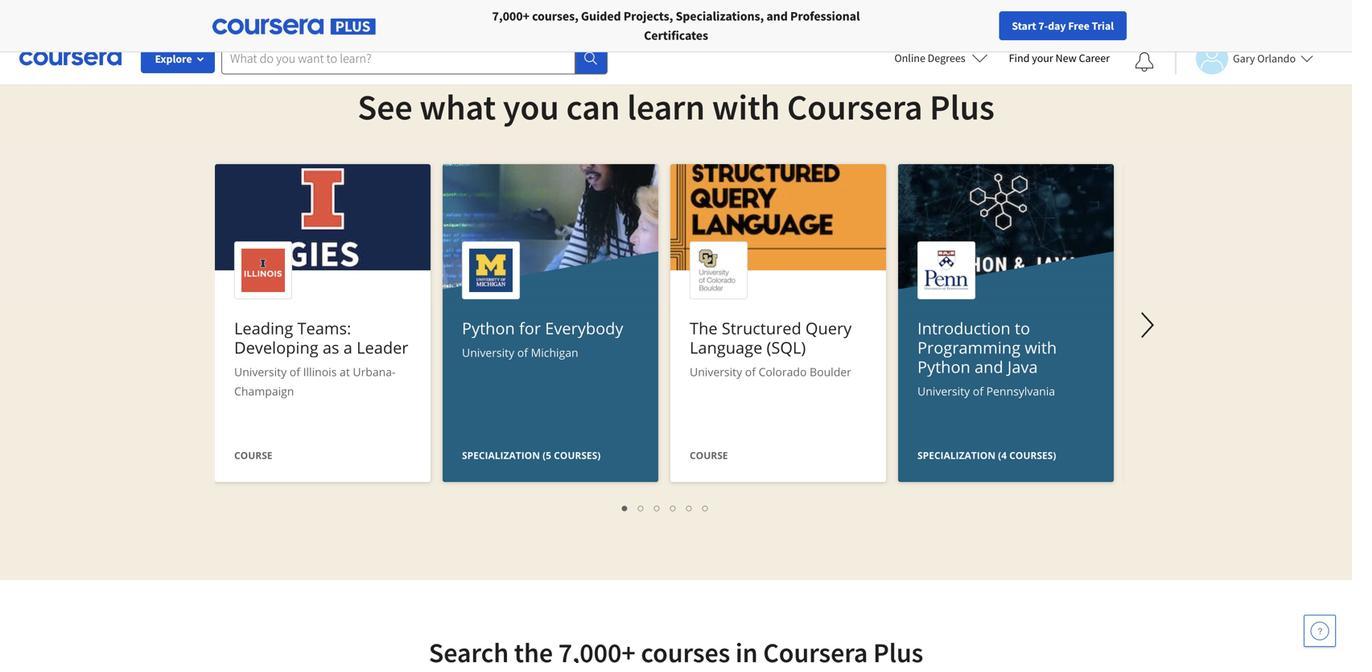 Task type: locate. For each thing, give the bounding box(es) containing it.
python inside python for everybody university of michigan
[[462, 317, 515, 339]]

with up pennsylvania
[[1025, 337, 1057, 359]]

query
[[806, 317, 852, 339]]

2
[[638, 500, 645, 515]]

1 horizontal spatial with
[[1025, 337, 1057, 359]]

for left universities
[[238, 8, 256, 24]]

online
[[895, 51, 926, 65]]

0 vertical spatial python
[[462, 317, 515, 339]]

introduction to programming with python and java. university of pennsylvania. specialization (4 courses) element
[[899, 164, 1114, 608]]

leading teams: developing as a leader university of illinois at urbana- champaign
[[234, 317, 409, 399]]

0 vertical spatial and
[[767, 8, 788, 24]]

find your new career link
[[1001, 48, 1118, 68]]

can
[[566, 85, 620, 129]]

python inside introduction to programming with python and java university of pennsylvania
[[918, 356, 971, 378]]

champaign
[[234, 384, 294, 399]]

coursera
[[787, 85, 923, 129]]

specialization (5 courses)
[[462, 449, 601, 462]]

online degrees button
[[882, 40, 1001, 76]]

governments
[[368, 8, 440, 24]]

university inside introduction to programming with python and java university of pennsylvania
[[918, 384, 970, 399]]

1 horizontal spatial courses)
[[1010, 449, 1057, 462]]

find
[[1009, 51, 1030, 65]]

university down the programming
[[918, 384, 970, 399]]

and left professional at the top of page
[[767, 8, 788, 24]]

4 button
[[666, 498, 682, 517]]

course inside the structured query language (sql). university of colorado boulder. course 'element'
[[690, 449, 728, 462]]

courses) for and
[[1010, 449, 1057, 462]]

a
[[344, 337, 353, 359]]

with right learn
[[712, 85, 780, 129]]

and for python
[[975, 356, 1004, 378]]

7-
[[1039, 19, 1048, 33]]

introduction to programming with python and java university of pennsylvania
[[918, 317, 1057, 399]]

certificates
[[644, 27, 708, 43]]

specialization inside python for everybody. university of michigan. specialization (5 courses) element
[[462, 449, 540, 462]]

1 vertical spatial with
[[1025, 337, 1057, 359]]

of down for
[[518, 345, 528, 360]]

list containing 1
[[223, 498, 1109, 517]]

1 for from the left
[[238, 8, 256, 24]]

universities
[[258, 8, 322, 24]]

specialization left (4
[[918, 449, 996, 462]]

introduction
[[918, 317, 1011, 339]]

and left java
[[975, 356, 1004, 378]]

course down champaign
[[234, 449, 273, 462]]

specializations,
[[676, 8, 764, 24]]

1 courses) from the left
[[554, 449, 601, 462]]

1 horizontal spatial specialization
[[918, 449, 996, 462]]

leading
[[234, 317, 293, 339]]

5
[[687, 500, 693, 515]]

course up 6 in the bottom of the page
[[690, 449, 728, 462]]

with
[[712, 85, 780, 129], [1025, 337, 1057, 359]]

university
[[462, 345, 515, 360], [234, 364, 287, 380], [690, 364, 742, 380], [918, 384, 970, 399]]

2 courses) from the left
[[1010, 449, 1057, 462]]

(4
[[998, 449, 1007, 462]]

for
[[238, 8, 256, 24], [347, 8, 365, 24]]

specialization
[[462, 449, 540, 462], [918, 449, 996, 462]]

1 course from the left
[[234, 449, 273, 462]]

java
[[1008, 356, 1038, 378]]

pennsylvania
[[987, 384, 1056, 399]]

courses) right (4
[[1010, 449, 1057, 462]]

you
[[503, 85, 559, 129]]

of
[[518, 345, 528, 360], [290, 364, 300, 380], [745, 364, 756, 380], [973, 384, 984, 399]]

0 horizontal spatial courses)
[[554, 449, 601, 462]]

online degrees
[[895, 51, 966, 65]]

university inside python for everybody university of michigan
[[462, 345, 515, 360]]

university inside leading teams: developing as a leader university of illinois at urbana- champaign
[[234, 364, 287, 380]]

everybody
[[545, 317, 624, 339]]

specialization inside the introduction to programming with python and java. university of pennsylvania. specialization (4 courses) element
[[918, 449, 996, 462]]

python for everybody university of michigan
[[462, 317, 624, 360]]

the
[[690, 317, 718, 339]]

1 horizontal spatial python
[[918, 356, 971, 378]]

coursera image
[[19, 45, 122, 71]]

specialization for of
[[462, 449, 540, 462]]

3
[[655, 500, 661, 515]]

2 course from the left
[[690, 449, 728, 462]]

1 specialization from the left
[[462, 449, 540, 462]]

and
[[767, 8, 788, 24], [975, 356, 1004, 378]]

python down introduction
[[918, 356, 971, 378]]

of inside python for everybody university of michigan
[[518, 345, 528, 360]]

university up champaign
[[234, 364, 287, 380]]

learn
[[627, 85, 705, 129]]

and inside introduction to programming with python and java university of pennsylvania
[[975, 356, 1004, 378]]

0 horizontal spatial and
[[767, 8, 788, 24]]

of left pennsylvania
[[973, 384, 984, 399]]

of left colorado
[[745, 364, 756, 380]]

0 horizontal spatial for
[[238, 8, 256, 24]]

university down language
[[690, 364, 742, 380]]

None search field
[[221, 42, 608, 74]]

the structured query language (sql) university of colorado boulder
[[690, 317, 852, 380]]

0 horizontal spatial with
[[712, 85, 780, 129]]

university left "michigan"
[[462, 345, 515, 360]]

0 vertical spatial with
[[712, 85, 780, 129]]

1 button
[[618, 498, 634, 517]]

0 horizontal spatial python
[[462, 317, 515, 339]]

specialization (4 courses)
[[918, 449, 1057, 462]]

of inside leading teams: developing as a leader university of illinois at urbana- champaign
[[290, 364, 300, 380]]

coursera plus image
[[213, 19, 376, 35]]

for for universities
[[238, 8, 256, 24]]

python
[[462, 317, 515, 339], [918, 356, 971, 378]]

2 for from the left
[[347, 8, 365, 24]]

(sql)
[[767, 337, 806, 359]]

the structured query language (sql). university of colorado boulder. course element
[[671, 164, 886, 486]]

0 horizontal spatial specialization
[[462, 449, 540, 462]]

1 vertical spatial python
[[918, 356, 971, 378]]

gary orlando button
[[1175, 42, 1314, 74]]

professional
[[791, 8, 860, 24]]

for left governments
[[347, 8, 365, 24]]

colorado
[[759, 364, 807, 380]]

to
[[1015, 317, 1031, 339]]

list
[[223, 498, 1109, 517]]

university inside the structured query language (sql) university of colorado boulder
[[690, 364, 742, 380]]

course inside leading teams: developing as a leader. university of illinois at urbana-champaign. course element
[[234, 449, 273, 462]]

1 horizontal spatial and
[[975, 356, 1004, 378]]

illinois
[[303, 364, 337, 380]]

course
[[234, 449, 273, 462], [690, 449, 728, 462]]

0 horizontal spatial course
[[234, 449, 273, 462]]

and inside 7,000+ courses, guided projects, specializations, and professional certificates
[[767, 8, 788, 24]]

1 vertical spatial and
[[975, 356, 1004, 378]]

of left illinois
[[290, 364, 300, 380]]

degrees
[[928, 51, 966, 65]]

orlando
[[1258, 51, 1296, 66]]

1 horizontal spatial for
[[347, 8, 365, 24]]

teams:
[[297, 317, 351, 339]]

urbana-
[[353, 364, 396, 380]]

new
[[1056, 51, 1077, 65]]

at
[[340, 364, 350, 380]]

courses) right (5
[[554, 449, 601, 462]]

courses)
[[554, 449, 601, 462], [1010, 449, 1057, 462]]

1 horizontal spatial course
[[690, 449, 728, 462]]

plus
[[930, 85, 995, 129]]

what
[[420, 85, 496, 129]]

with inside introduction to programming with python and java university of pennsylvania
[[1025, 337, 1057, 359]]

6 button
[[698, 498, 714, 517]]

python left for
[[462, 317, 515, 339]]

2 specialization from the left
[[918, 449, 996, 462]]

specialization left (5
[[462, 449, 540, 462]]



Task type: vqa. For each thing, say whether or not it's contained in the screenshot.
THE VIEW
no



Task type: describe. For each thing, give the bounding box(es) containing it.
6
[[703, 500, 709, 515]]

course for the structured query language (sql)
[[690, 449, 728, 462]]

courses) for michigan
[[554, 449, 601, 462]]

for governments
[[347, 8, 440, 24]]

language
[[690, 337, 763, 359]]

leading teams: developing as a leader. university of illinois at urbana-champaign. course element
[[215, 164, 431, 486]]

see what you can learn with coursera plus
[[358, 85, 995, 129]]

free
[[1069, 19, 1090, 33]]

courses,
[[532, 8, 579, 24]]

your
[[1032, 51, 1054, 65]]

businesses
[[151, 8, 212, 24]]

banner navigation
[[13, 0, 453, 32]]

structured
[[722, 317, 802, 339]]

(5
[[543, 449, 552, 462]]

for
[[519, 317, 541, 339]]

boulder
[[810, 364, 852, 380]]

specialization for python
[[918, 449, 996, 462]]

5 button
[[682, 498, 698, 517]]

leader
[[357, 337, 409, 359]]

next slide image
[[1129, 306, 1167, 345]]

programming
[[918, 337, 1021, 359]]

of inside the structured query language (sql) university of colorado boulder
[[745, 364, 756, 380]]

help center image
[[1311, 622, 1330, 641]]

trial
[[1092, 19, 1114, 33]]

find your new career
[[1009, 51, 1110, 65]]

of inside introduction to programming with python and java university of pennsylvania
[[973, 384, 984, 399]]

7,000+ courses, guided projects, specializations, and professional certificates
[[492, 8, 860, 43]]

show notifications image
[[1135, 52, 1155, 72]]

projects,
[[624, 8, 673, 24]]

see
[[358, 85, 413, 129]]

for for governments
[[347, 8, 365, 24]]

for universities
[[238, 8, 322, 24]]

3 button
[[650, 498, 666, 517]]

gary orlando
[[1233, 51, 1296, 66]]

start 7-day free trial
[[1012, 19, 1114, 33]]

7,000+
[[492, 8, 530, 24]]

businesses link
[[127, 0, 219, 32]]

python for everybody. university of michigan. specialization (5 courses) element
[[443, 164, 659, 608]]

and for specializations,
[[767, 8, 788, 24]]

explore
[[155, 52, 192, 66]]

start
[[1012, 19, 1037, 33]]

What do you want to learn? text field
[[221, 42, 576, 74]]

guided
[[581, 8, 621, 24]]

2 button
[[634, 498, 650, 517]]

michigan
[[531, 345, 579, 360]]

as
[[323, 337, 339, 359]]

start 7-day free trial button
[[999, 11, 1127, 40]]

1
[[622, 500, 629, 515]]

gary
[[1233, 51, 1256, 66]]

explore button
[[141, 44, 215, 73]]

developing
[[234, 337, 319, 359]]

day
[[1048, 19, 1066, 33]]

4
[[671, 500, 677, 515]]

career
[[1079, 51, 1110, 65]]

course for leading teams: developing as a leader
[[234, 449, 273, 462]]



